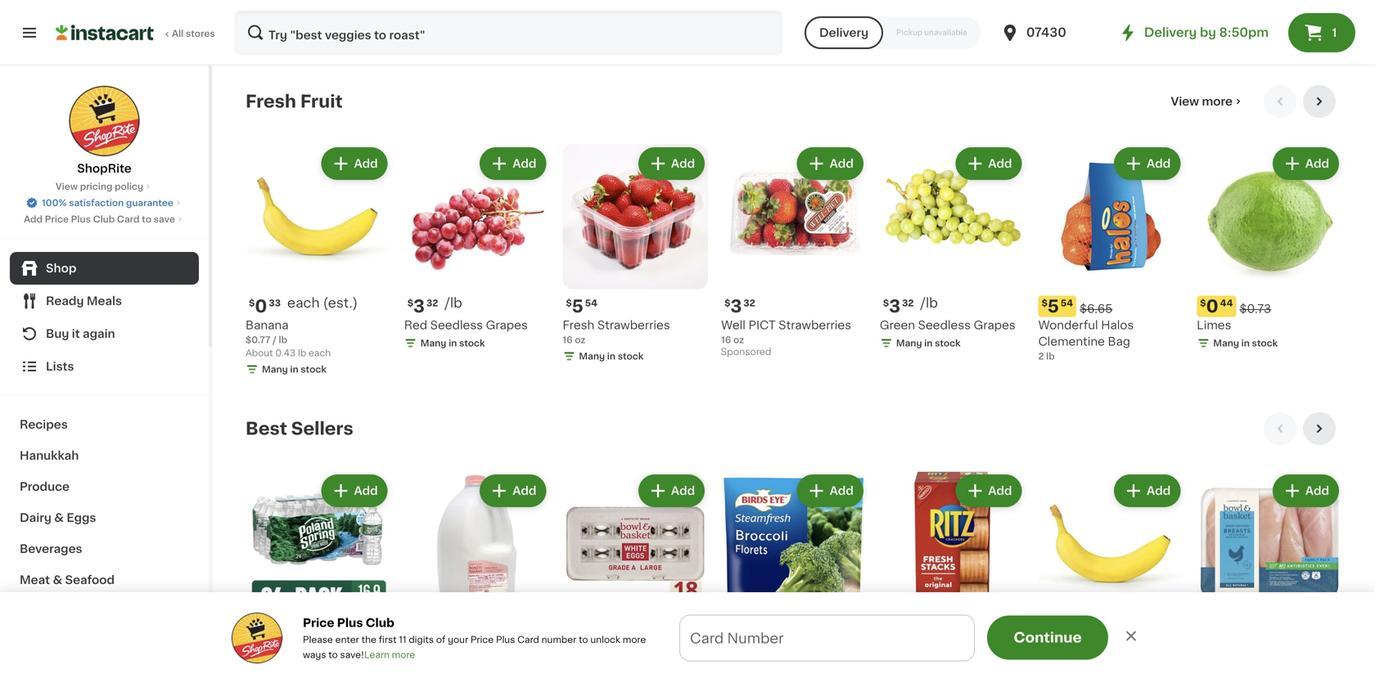 Task type: describe. For each thing, give the bounding box(es) containing it.
76 for 4
[[427, 626, 439, 635]]

$ 3 32 /lb for red
[[407, 297, 462, 315]]

0 for 0
[[1048, 626, 1060, 643]]

32 inside $ 3 32
[[744, 299, 755, 308]]

$ 0 44 $0.73 limes
[[1197, 298, 1271, 331]]

view more button
[[1165, 85, 1251, 118]]

many for limes
[[1213, 339, 1239, 348]]

hanukkah
[[20, 450, 79, 462]]

again
[[83, 328, 115, 340]]

your
[[448, 636, 468, 645]]

$ 2 76 $3.54 birds eye steamfresh broccoli florets froze
[[721, 626, 853, 675]]

oz inside well pict strawberries 16 oz
[[734, 336, 744, 345]]

club inside main content
[[366, 618, 394, 629]]

the
[[362, 636, 377, 645]]

$ inside $ 2 76 $3.54 birds eye steamfresh broccoli florets froze
[[725, 626, 731, 635]]

all stores
[[172, 29, 215, 38]]

halos
[[1101, 320, 1134, 331]]

poland
[[246, 647, 285, 659]]

stock for green seedless grapes
[[935, 339, 961, 348]]

add price plus club card to save link
[[24, 213, 185, 226]]

2 vertical spatial each
[[1080, 624, 1113, 638]]

$5
[[963, 649, 975, 658]]

continue
[[1014, 631, 1082, 645]]

learn
[[364, 651, 390, 660]]

1 vertical spatial price
[[303, 618, 334, 629]]

07430 button
[[1000, 10, 1099, 56]]

learn more
[[364, 651, 415, 660]]

0 horizontal spatial shoprite logo image
[[68, 85, 140, 157]]

enter
[[335, 636, 359, 645]]

steamfresh
[[778, 647, 845, 659]]

1 vertical spatial spring
[[290, 664, 327, 675]]

0 horizontal spatial price
[[45, 215, 69, 224]]

one
[[430, 664, 455, 675]]

stores
[[186, 29, 215, 38]]

ways
[[303, 651, 326, 660]]

bowl for 5
[[563, 647, 591, 659]]

$5.54 original price: $6.65 element
[[1039, 296, 1184, 317]]

$2.76 original price: $3.54 element
[[721, 624, 867, 645]]

many for red seedless grapes
[[421, 339, 446, 348]]

$ inside $ 6 98
[[249, 626, 255, 635]]

6
[[255, 626, 267, 643]]

0 inside "$ 0 33 each (est.)"
[[255, 298, 267, 315]]

many in stock for limes
[[1213, 339, 1278, 348]]

dairy
[[20, 512, 51, 524]]

eggs,
[[599, 664, 631, 675]]

product group containing 4
[[404, 472, 550, 675]]

many in stock down fresh strawberries 16 oz
[[579, 352, 644, 361]]

milk
[[404, 664, 427, 675]]

54 inside $ 5 54 $6.65 wonderful halos clementine bag 2 lb
[[1061, 299, 1073, 308]]

16 inside well pict strawberries 16 oz
[[721, 336, 731, 345]]

natural
[[246, 664, 287, 675]]

many in stock down 0.43
[[262, 365, 327, 374]]

bag
[[1108, 336, 1131, 348]]

$0.77
[[246, 336, 270, 345]]

it
[[72, 328, 80, 340]]

many in stock for red seedless grapes
[[421, 339, 485, 348]]

water
[[330, 664, 364, 675]]

& for meat & seafood
[[53, 575, 62, 586]]

seafood
[[65, 575, 115, 586]]

4
[[413, 626, 426, 643]]

recipes
[[20, 419, 68, 431]]

sellers
[[291, 420, 353, 438]]

meat & seafood link
[[10, 565, 199, 596]]

please enter the first 11 digits of your price plus card number to unlock more ways to save!
[[303, 636, 646, 660]]

1 vertical spatial plus
[[337, 618, 363, 629]]

1 button
[[1289, 13, 1356, 52]]

$ inside the $ 0 44 $0.73 limes
[[1200, 299, 1206, 308]]

spend $20, save $5
[[885, 649, 975, 658]]

delivery button
[[805, 16, 883, 49]]

seedless for red
[[430, 320, 483, 331]]

close image
[[1123, 628, 1140, 645]]

buy it again link
[[10, 318, 199, 350]]

32 for red
[[426, 299, 438, 308]]

sponsored badge image
[[721, 348, 771, 358]]

1 horizontal spatial to
[[329, 651, 338, 660]]

$3.54
[[761, 631, 795, 642]]

$6.65
[[1080, 303, 1113, 315]]

continue button
[[987, 616, 1108, 660]]

ready meals button
[[10, 285, 199, 318]]

free
[[572, 638, 602, 652]]

each (est.)
[[1080, 624, 1151, 638]]

item carousel region containing fresh fruit
[[246, 85, 1343, 400]]

banana $0.77 / lb about 0.43 lb each
[[246, 320, 331, 358]]

stock down fresh strawberries 16 oz
[[618, 352, 644, 361]]

seedless for green
[[918, 320, 971, 331]]

product group containing 6
[[246, 472, 391, 675]]

3 up well
[[731, 298, 742, 315]]

treatment tracker modal dialog
[[213, 616, 1375, 675]]

meals
[[87, 296, 122, 307]]

lists link
[[10, 350, 199, 383]]

on
[[668, 638, 686, 652]]

best sellers
[[246, 420, 353, 438]]

many down fresh strawberries 16 oz
[[579, 352, 605, 361]]

more for learn more
[[392, 651, 415, 660]]

buy it again
[[46, 328, 115, 340]]

0 for limes
[[1206, 298, 1219, 315]]

1 vertical spatial (est.)
[[1116, 624, 1151, 638]]

buy
[[46, 328, 69, 340]]

oz inside fresh strawberries 16 oz
[[575, 336, 586, 345]]

0 vertical spatial club
[[93, 215, 115, 224]]

0 vertical spatial card
[[117, 215, 140, 224]]

orders
[[738, 638, 786, 652]]

& for dairy & eggs
[[54, 512, 64, 524]]

delivery for delivery by 8:50pm
[[1144, 27, 1197, 38]]

ready meals
[[46, 296, 122, 307]]

$ inside $ 4 76
[[407, 626, 413, 635]]

in for green seedless grapes
[[924, 339, 933, 348]]

$ 3 32 /lb for green
[[883, 297, 938, 315]]

16 inside fresh strawberries 16 oz
[[563, 336, 573, 345]]

/
[[273, 336, 277, 345]]

policy
[[115, 182, 143, 191]]

bowl & basket whole milk one gallon
[[404, 647, 526, 675]]

18
[[634, 664, 646, 675]]

limes
[[1197, 320, 1232, 331]]

strawberries inside well pict strawberries 16 oz
[[779, 320, 851, 331]]

pict
[[749, 320, 776, 331]]

100% inside poland spring 100% natural spring water
[[328, 647, 359, 659]]

$ up fresh strawberries 16 oz
[[566, 299, 572, 308]]

save inside spend $20, save $5 button
[[940, 649, 961, 658]]

$ up number on the bottom left of page
[[566, 626, 572, 635]]

2 inside $ 5 54 $6.65 wonderful halos clementine bag 2 lb
[[1039, 352, 1044, 361]]

white
[[563, 664, 596, 675]]

strawberries inside fresh strawberries 16 oz
[[598, 320, 670, 331]]

98
[[268, 626, 281, 635]]

each inside "$ 0 33 each (est.)"
[[287, 297, 320, 310]]

spend $20, save $5 button
[[880, 472, 1025, 675]]

lists
[[46, 361, 74, 372]]

$ 4 76
[[407, 626, 439, 643]]

5 inside $ 5 54 $6.65 wonderful halos clementine bag 2 lb
[[1048, 298, 1059, 315]]

add inside add price plus club card to save link
[[24, 215, 43, 224]]

3 inside treatment tracker modal dialog
[[726, 638, 735, 652]]

0 horizontal spatial lb
[[279, 336, 287, 345]]

100% satisfaction guarantee
[[42, 199, 173, 208]]

price inside the please enter the first 11 digits of your price plus card number to unlock more ways to save!
[[471, 636, 494, 645]]

32 for green
[[902, 299, 914, 308]]

count
[[649, 664, 683, 675]]

fresh for fresh fruit
[[246, 93, 296, 110]]

delivery by 8:50pm link
[[1118, 23, 1269, 43]]

please
[[303, 636, 333, 645]]

main content containing fresh fruit
[[0, 65, 1375, 675]]

view for view more
[[1171, 96, 1199, 107]]

recipes link
[[10, 409, 199, 440]]

grapes for red seedless grapes
[[486, 320, 528, 331]]

get
[[541, 638, 569, 652]]

0 horizontal spatial plus
[[71, 215, 91, 224]]

produce
[[20, 481, 70, 493]]

delivery by 8:50pm
[[1144, 27, 1269, 38]]

$0.44 original price: $0.73 element
[[1197, 296, 1343, 317]]

best
[[246, 420, 287, 438]]

more
[[983, 641, 1008, 650]]

1 vertical spatial $0.33 each (estimated) element
[[1039, 624, 1184, 645]]

$ 6 98
[[249, 626, 281, 643]]



Task type: locate. For each thing, give the bounding box(es) containing it.
stock
[[459, 339, 485, 348], [935, 339, 961, 348], [1252, 339, 1278, 348], [618, 352, 644, 361], [301, 365, 327, 374]]

more inside the please enter the first 11 digits of your price plus card number to unlock more ways to save!
[[623, 636, 646, 645]]

stock for limes
[[1252, 339, 1278, 348]]

view down delivery by 8:50pm link
[[1171, 96, 1199, 107]]

0 horizontal spatial club
[[93, 215, 115, 224]]

$0.73
[[1240, 303, 1271, 315]]

green
[[880, 320, 915, 331]]

2 horizontal spatial plus
[[496, 636, 515, 645]]

0 vertical spatial to
[[142, 215, 151, 224]]

green seedless grapes
[[880, 320, 1016, 331]]

in down red seedless grapes
[[449, 339, 457, 348]]

0 horizontal spatial strawberries
[[598, 320, 670, 331]]

each up banana $0.77 / lb about 0.43 lb each
[[287, 297, 320, 310]]

about
[[246, 349, 273, 358]]

1 vertical spatial banana
[[1039, 647, 1082, 659]]

more up bowl & basket large white eggs, 18 count
[[623, 636, 646, 645]]

3 up "green" on the right of page
[[889, 298, 901, 315]]

1 vertical spatial 2
[[731, 626, 742, 643]]

0 vertical spatial spring
[[288, 647, 325, 659]]

1 /lb from the left
[[445, 297, 462, 310]]

basket down your
[[447, 647, 487, 659]]

in down fresh strawberries 16 oz
[[607, 352, 616, 361]]

1 vertical spatial each
[[309, 349, 331, 358]]

1 vertical spatial view
[[56, 182, 78, 191]]

plus down satisfaction
[[71, 215, 91, 224]]

card
[[117, 215, 140, 224], [517, 636, 539, 645]]

fresh inside fresh strawberries 16 oz
[[563, 320, 595, 331]]

1 $ 5 54 from the top
[[566, 298, 598, 315]]

$ 0 33 each (est.)
[[249, 297, 358, 315]]

76 up of
[[427, 626, 439, 635]]

$20,
[[917, 649, 937, 658]]

$ up well
[[725, 299, 731, 308]]

0 vertical spatial (est.)
[[323, 297, 358, 310]]

100% inside button
[[42, 199, 67, 208]]

instacart logo image
[[56, 23, 154, 43]]

2 down the clementine
[[1039, 352, 1044, 361]]

lb right /
[[279, 336, 287, 345]]

$ 3 32 /lb up "green" on the right of page
[[883, 297, 938, 315]]

& down of
[[435, 647, 444, 659]]

1 horizontal spatial $0.33 each (estimated) element
[[1039, 624, 1184, 645]]

card inside the please enter the first 11 digits of your price plus card number to unlock more ways to save!
[[517, 636, 539, 645]]

florets
[[772, 664, 811, 675]]

& left eggs
[[54, 512, 64, 524]]

5 up wonderful
[[1048, 298, 1059, 315]]

service type group
[[805, 16, 981, 49]]

pricing
[[80, 182, 112, 191]]

11
[[399, 636, 406, 645]]

bowl for 4
[[404, 647, 432, 659]]

2 horizontal spatial to
[[579, 636, 588, 645]]

delivery
[[1144, 27, 1197, 38], [820, 27, 869, 38]]

33 inside $ 0 33
[[1062, 626, 1074, 635]]

view more
[[1171, 96, 1233, 107]]

item carousel region
[[246, 85, 1343, 400], [246, 413, 1343, 675]]

to
[[142, 215, 151, 224], [579, 636, 588, 645], [329, 651, 338, 660]]

0
[[255, 298, 267, 315], [1206, 298, 1219, 315], [1048, 626, 1060, 643]]

54 up wonderful
[[1061, 299, 1073, 308]]

0 vertical spatial plus
[[71, 215, 91, 224]]

many in stock down the $ 0 44 $0.73 limes
[[1213, 339, 1278, 348]]

0 up $0.77
[[255, 298, 267, 315]]

0 vertical spatial save
[[154, 215, 175, 224]]

76 inside $ 4 76
[[427, 626, 439, 635]]

1 horizontal spatial 16
[[721, 336, 731, 345]]

basket up the "eggs,"
[[606, 647, 645, 659]]

100% left satisfaction
[[42, 199, 67, 208]]

many down red
[[421, 339, 446, 348]]

banana for banana
[[1039, 647, 1082, 659]]

ready meals link
[[10, 285, 199, 318]]

54 up fresh strawberries 16 oz
[[585, 299, 598, 308]]

0 horizontal spatial $ 3 32 /lb
[[407, 297, 462, 315]]

33 up /
[[269, 299, 281, 308]]

seedless right "green" on the right of page
[[918, 320, 971, 331]]

stock for red seedless grapes
[[459, 339, 485, 348]]

54 for 3
[[585, 299, 598, 308]]

get free delivery on next 3 orders
[[541, 638, 786, 652]]

product group
[[246, 144, 391, 380], [404, 144, 550, 353], [563, 144, 708, 367], [721, 144, 867, 362], [880, 144, 1025, 353], [1039, 144, 1184, 363], [1197, 144, 1343, 353], [246, 472, 391, 675], [404, 472, 550, 675], [563, 472, 708, 675], [721, 472, 867, 675], [880, 472, 1025, 675], [1039, 472, 1184, 675], [1197, 472, 1343, 675]]

2 horizontal spatial more
[[1202, 96, 1233, 107]]

shoprite logo image
[[68, 85, 140, 157], [231, 612, 283, 665]]

$ 5 54 for /lb
[[566, 298, 598, 315]]

plus up whole
[[496, 636, 515, 645]]

view for view pricing policy
[[56, 182, 78, 191]]

5 for $3.54
[[572, 626, 583, 643]]

1 $3.32 per pound element from the left
[[404, 296, 550, 317]]

1 horizontal spatial grapes
[[974, 320, 1016, 331]]

0 horizontal spatial save
[[154, 215, 175, 224]]

2 /lb from the left
[[921, 297, 938, 310]]

to down "guarantee"
[[142, 215, 151, 224]]

fresh strawberries 16 oz
[[563, 320, 670, 345]]

shop
[[46, 263, 76, 274]]

add price plus club card to save
[[24, 215, 175, 224]]

2 horizontal spatial price
[[471, 636, 494, 645]]

0 horizontal spatial oz
[[575, 336, 586, 345]]

1 horizontal spatial delivery
[[1144, 27, 1197, 38]]

0 horizontal spatial grapes
[[486, 320, 528, 331]]

all stores link
[[56, 10, 216, 56]]

& inside bowl & basket whole milk one gallon
[[435, 647, 444, 659]]

33 left each (est.)
[[1062, 626, 1074, 635]]

delivery
[[605, 638, 665, 652]]

1 horizontal spatial basket
[[606, 647, 645, 659]]

Search field
[[236, 11, 782, 54]]

/lb up red seedless grapes
[[445, 297, 462, 310]]

save!
[[340, 651, 364, 660]]

poland spring 100% natural spring water
[[246, 647, 364, 675]]

in down 0.43
[[290, 365, 298, 374]]

more down by
[[1202, 96, 1233, 107]]

/lb for green
[[921, 297, 938, 310]]

bowl inside bowl & basket large white eggs, 18 count
[[563, 647, 591, 659]]

club up first
[[366, 618, 394, 629]]

0 horizontal spatial to
[[142, 215, 151, 224]]

0 vertical spatial view
[[1171, 96, 1199, 107]]

0 horizontal spatial basket
[[447, 647, 487, 659]]

1 horizontal spatial plus
[[337, 618, 363, 629]]

0 horizontal spatial (est.)
[[323, 297, 358, 310]]

1 strawberries from the left
[[779, 320, 851, 331]]

0 vertical spatial each
[[287, 297, 320, 310]]

1 horizontal spatial banana
[[1039, 647, 1082, 659]]

many down 0.43
[[262, 365, 288, 374]]

& for bowl & basket large white eggs, 18 count
[[594, 647, 603, 659]]

many in stock down the green seedless grapes
[[896, 339, 961, 348]]

in down the green seedless grapes
[[924, 339, 933, 348]]

$ right more button
[[1042, 626, 1048, 635]]

$ up "green" on the right of page
[[883, 299, 889, 308]]

many for green seedless grapes
[[896, 339, 922, 348]]

2 horizontal spatial 32
[[902, 299, 914, 308]]

2 vertical spatial to
[[329, 651, 338, 660]]

33 for $ 0 33 each (est.)
[[269, 299, 281, 308]]

0 horizontal spatial more
[[392, 651, 415, 660]]

price up shop
[[45, 215, 69, 224]]

view inside popup button
[[1171, 96, 1199, 107]]

stock down $0.73
[[1252, 339, 1278, 348]]

lb right 0.43
[[298, 349, 306, 358]]

1
[[1332, 27, 1337, 38]]

save inside add price plus club card to save link
[[154, 215, 175, 224]]

1 horizontal spatial view
[[1171, 96, 1199, 107]]

0 horizontal spatial 100%
[[42, 199, 67, 208]]

$3.32 per pound element
[[404, 296, 550, 317], [880, 296, 1025, 317]]

item carousel region containing best sellers
[[246, 413, 1343, 675]]

0 inside the $ 0 44 $0.73 limes
[[1206, 298, 1219, 315]]

many
[[421, 339, 446, 348], [896, 339, 922, 348], [1213, 339, 1239, 348], [579, 352, 605, 361], [262, 365, 288, 374]]

1 vertical spatial 33
[[1062, 626, 1074, 635]]

2 oz from the left
[[575, 336, 586, 345]]

32 up "pict"
[[744, 299, 755, 308]]

8:50pm
[[1219, 27, 1269, 38]]

2 horizontal spatial 0
[[1206, 298, 1219, 315]]

1 $ 3 32 /lb from the left
[[407, 297, 462, 315]]

2 32 from the left
[[744, 299, 755, 308]]

seedless right red
[[430, 320, 483, 331]]

basket inside bowl & basket whole milk one gallon
[[447, 647, 487, 659]]

spring
[[288, 647, 325, 659], [290, 664, 327, 675]]

red seedless grapes
[[404, 320, 528, 331]]

2 vertical spatial more
[[392, 651, 415, 660]]

eye
[[754, 647, 776, 659]]

many in stock for green seedless grapes
[[896, 339, 961, 348]]

2 inside $ 2 76 $3.54 birds eye steamfresh broccoli florets froze
[[731, 626, 742, 643]]

0 horizontal spatial 76
[[427, 626, 439, 635]]

clementine
[[1039, 336, 1105, 348]]

1 horizontal spatial lb
[[298, 349, 306, 358]]

more for view more
[[1202, 96, 1233, 107]]

1 horizontal spatial /lb
[[921, 297, 938, 310]]

32 up red
[[426, 299, 438, 308]]

1 horizontal spatial (est.)
[[1116, 624, 1151, 638]]

1 horizontal spatial oz
[[734, 336, 744, 345]]

$3.32 per pound element for red
[[404, 296, 550, 317]]

many in stock down red seedless grapes
[[421, 339, 485, 348]]

1 horizontal spatial save
[[940, 649, 961, 658]]

16
[[721, 336, 731, 345], [563, 336, 573, 345]]

stock down the green seedless grapes
[[935, 339, 961, 348]]

2 strawberries from the left
[[598, 320, 670, 331]]

more
[[1202, 96, 1233, 107], [623, 636, 646, 645], [392, 651, 415, 660]]

& right meat
[[53, 575, 62, 586]]

$ left the 44
[[1200, 299, 1206, 308]]

$
[[249, 299, 255, 308], [407, 299, 413, 308], [725, 299, 731, 308], [1042, 299, 1048, 308], [566, 299, 572, 308], [883, 299, 889, 308], [1200, 299, 1206, 308], [249, 626, 255, 635], [407, 626, 413, 635], [725, 626, 731, 635], [1042, 626, 1048, 635], [566, 626, 572, 635]]

basket inside bowl & basket large white eggs, 18 count
[[606, 647, 645, 659]]

33 for $ 0 33
[[1062, 626, 1074, 635]]

0 vertical spatial $0.33 each (estimated) element
[[246, 296, 391, 317]]

3 up red
[[413, 298, 425, 315]]

spring down the ways
[[290, 664, 327, 675]]

2 vertical spatial price
[[471, 636, 494, 645]]

fresh for fresh strawberries 16 oz
[[563, 320, 595, 331]]

in for red seedless grapes
[[449, 339, 457, 348]]

0 vertical spatial shoprite logo image
[[68, 85, 140, 157]]

bowl & basket large white eggs, 18 count
[[563, 647, 683, 675]]

add
[[354, 158, 378, 169], [513, 158, 537, 169], [671, 158, 695, 169], [830, 158, 854, 169], [988, 158, 1012, 169], [1147, 158, 1171, 169], [1306, 158, 1330, 169], [24, 215, 43, 224], [354, 485, 378, 497], [513, 485, 537, 497], [671, 485, 695, 497], [830, 485, 854, 497], [988, 485, 1012, 497], [1147, 485, 1171, 497], [1306, 485, 1330, 497]]

each right 0.43
[[309, 349, 331, 358]]

price right your
[[471, 636, 494, 645]]

plus inside the please enter the first 11 digits of your price plus card number to unlock more ways to save!
[[496, 636, 515, 645]]

lb inside $ 5 54 $6.65 wonderful halos clementine bag 2 lb
[[1046, 352, 1055, 361]]

0 horizontal spatial $0.33 each (estimated) element
[[246, 296, 391, 317]]

2 basket from the left
[[606, 647, 645, 659]]

1 horizontal spatial 76
[[743, 626, 755, 635]]

many down the limes
[[1213, 339, 1239, 348]]

shoprite
[[77, 163, 132, 174]]

to right the ways
[[329, 651, 338, 660]]

red
[[404, 320, 427, 331]]

1 horizontal spatial 0
[[1048, 626, 1060, 643]]

more down 11
[[392, 651, 415, 660]]

3 right next
[[726, 638, 735, 652]]

basket for 5
[[606, 647, 645, 659]]

54 for $3.54
[[585, 626, 598, 635]]

1 32 from the left
[[426, 299, 438, 308]]

delivery for delivery
[[820, 27, 869, 38]]

33 inside "$ 0 33 each (est.)"
[[269, 299, 281, 308]]

club down 100% satisfaction guarantee
[[93, 215, 115, 224]]

3 32 from the left
[[902, 299, 914, 308]]

0 vertical spatial banana
[[246, 320, 289, 331]]

5 for 3
[[572, 298, 583, 315]]

price up "please" on the left
[[303, 618, 334, 629]]

$ 3 32 /lb up red
[[407, 297, 462, 315]]

first
[[379, 636, 397, 645]]

well
[[721, 320, 746, 331]]

$ 3 32
[[725, 298, 755, 315]]

each left close image
[[1080, 624, 1113, 638]]

1 horizontal spatial fresh
[[563, 320, 595, 331]]

/lb up the green seedless grapes
[[921, 297, 938, 310]]

0 horizontal spatial card
[[117, 215, 140, 224]]

save down "guarantee"
[[154, 215, 175, 224]]

76 inside $ 2 76 $3.54 birds eye steamfresh broccoli florets froze
[[743, 626, 755, 635]]

1 bowl from the left
[[404, 647, 432, 659]]

1 vertical spatial $ 5 54
[[566, 626, 598, 643]]

0 horizontal spatial $3.32 per pound element
[[404, 296, 550, 317]]

54 up free
[[585, 626, 598, 635]]

large
[[648, 647, 681, 659]]

bowl inside bowl & basket whole milk one gallon
[[404, 647, 432, 659]]

100% down enter
[[328, 647, 359, 659]]

1 horizontal spatial 33
[[1062, 626, 1074, 635]]

1 76 from the left
[[427, 626, 439, 635]]

main content
[[0, 65, 1375, 675]]

oz
[[734, 336, 744, 345], [575, 336, 586, 345]]

delivery inside button
[[820, 27, 869, 38]]

2 item carousel region from the top
[[246, 413, 1343, 675]]

club
[[93, 215, 115, 224], [366, 618, 394, 629]]

0 vertical spatial fresh
[[246, 93, 296, 110]]

$ up red
[[407, 299, 413, 308]]

1 16 from the left
[[721, 336, 731, 345]]

5
[[1048, 298, 1059, 315], [572, 298, 583, 315], [572, 626, 583, 643]]

add button
[[323, 149, 386, 178], [482, 149, 545, 178], [640, 149, 703, 178], [799, 149, 862, 178], [957, 149, 1021, 178], [1116, 149, 1179, 178], [1274, 149, 1338, 178], [323, 476, 386, 506], [482, 476, 545, 506], [640, 476, 703, 506], [799, 476, 862, 506], [957, 476, 1021, 506], [1116, 476, 1179, 506], [1274, 476, 1338, 506]]

bowl
[[404, 647, 432, 659], [563, 647, 591, 659]]

of
[[436, 636, 446, 645]]

$ 3 32 /lb
[[407, 297, 462, 315], [883, 297, 938, 315]]

$ inside $ 0 33
[[1042, 626, 1048, 635]]

more inside popup button
[[1202, 96, 1233, 107]]

(est.) inside "$ 0 33 each (est.)"
[[323, 297, 358, 310]]

card down 100% satisfaction guarantee
[[117, 215, 140, 224]]

banana down $ 0 33
[[1039, 647, 1082, 659]]

1 basket from the left
[[447, 647, 487, 659]]

76 for 2
[[743, 626, 755, 635]]

banana up /
[[246, 320, 289, 331]]

$3.32 per pound element for green
[[880, 296, 1025, 317]]

0 horizontal spatial 16
[[563, 336, 573, 345]]

1 horizontal spatial seedless
[[918, 320, 971, 331]]

all
[[172, 29, 184, 38]]

product group containing 2
[[721, 472, 867, 675]]

76 up orders
[[743, 626, 755, 635]]

number
[[542, 636, 577, 645]]

$ 5 54 up fresh strawberries 16 oz
[[566, 298, 598, 315]]

plus up enter
[[337, 618, 363, 629]]

$ up $0.77
[[249, 299, 255, 308]]

view pricing policy
[[56, 182, 143, 191]]

2 $3.32 per pound element from the left
[[880, 296, 1025, 317]]

save left $5
[[940, 649, 961, 658]]

1 horizontal spatial $3.32 per pound element
[[880, 296, 1025, 317]]

& inside bowl & basket large white eggs, 18 count
[[594, 647, 603, 659]]

$ inside $ 3 32
[[725, 299, 731, 308]]

$0.33 each (estimated) element
[[246, 296, 391, 317], [1039, 624, 1184, 645]]

/lb for red
[[445, 297, 462, 310]]

bowl up white
[[563, 647, 591, 659]]

0 horizontal spatial fresh
[[246, 93, 296, 110]]

2 seedless from the left
[[918, 320, 971, 331]]

0 vertical spatial more
[[1202, 96, 1233, 107]]

view
[[1171, 96, 1199, 107], [56, 182, 78, 191]]

many down "green" on the right of page
[[896, 339, 922, 348]]

$ inside $ 5 54 $6.65 wonderful halos clementine bag 2 lb
[[1042, 299, 1048, 308]]

2 up birds
[[731, 626, 742, 643]]

eggs
[[67, 512, 96, 524]]

07430
[[1027, 27, 1067, 38]]

0 horizontal spatial banana
[[246, 320, 289, 331]]

$3.32 per pound element up the green seedless grapes
[[880, 296, 1025, 317]]

1 vertical spatial club
[[366, 618, 394, 629]]

2 76 from the left
[[743, 626, 755, 635]]

in down the $ 0 44 $0.73 limes
[[1242, 339, 1250, 348]]

lb down the clementine
[[1046, 352, 1055, 361]]

1 vertical spatial save
[[940, 649, 961, 658]]

$4.44 element
[[880, 624, 1025, 645]]

0 horizontal spatial 33
[[269, 299, 281, 308]]

0 horizontal spatial seedless
[[430, 320, 483, 331]]

0 horizontal spatial 0
[[255, 298, 267, 315]]

0 vertical spatial price
[[45, 215, 69, 224]]

5 right get
[[572, 626, 583, 643]]

spring down "please" on the left
[[288, 647, 325, 659]]

0 left the 44
[[1206, 298, 1219, 315]]

$ 5 54 for 4
[[566, 626, 598, 643]]

2 $ 3 32 /lb from the left
[[883, 297, 938, 315]]

to left "unlock"
[[579, 636, 588, 645]]

2 vertical spatial plus
[[496, 636, 515, 645]]

None search field
[[234, 10, 783, 56]]

33
[[269, 299, 281, 308], [1062, 626, 1074, 635]]

/lb
[[445, 297, 462, 310], [921, 297, 938, 310]]

bowl down digits
[[404, 647, 432, 659]]

100% satisfaction guarantee button
[[25, 193, 183, 210]]

gallon
[[458, 664, 495, 675]]

0 right more
[[1048, 626, 1060, 643]]

0 vertical spatial $ 5 54
[[566, 298, 598, 315]]

1 vertical spatial fresh
[[563, 320, 595, 331]]

basket for 4
[[447, 647, 487, 659]]

1 vertical spatial item carousel region
[[246, 413, 1343, 675]]

view left pricing
[[56, 182, 78, 191]]

1 horizontal spatial strawberries
[[779, 320, 851, 331]]

& down "unlock"
[[594, 647, 603, 659]]

1 oz from the left
[[734, 336, 744, 345]]

(est.) right $ 0 33
[[1116, 624, 1151, 638]]

1 grapes from the left
[[486, 320, 528, 331]]

$ inside "$ 0 33 each (est.)"
[[249, 299, 255, 308]]

1 horizontal spatial 100%
[[328, 647, 359, 659]]

0 horizontal spatial view
[[56, 182, 78, 191]]

grapes for green seedless grapes
[[974, 320, 1016, 331]]

banana inside banana $0.77 / lb about 0.43 lb each
[[246, 320, 289, 331]]

each inside banana $0.77 / lb about 0.43 lb each
[[309, 349, 331, 358]]

1 horizontal spatial bowl
[[563, 647, 591, 659]]

3
[[413, 298, 425, 315], [731, 298, 742, 315], [889, 298, 901, 315], [726, 638, 735, 652]]

hanukkah link
[[10, 440, 199, 472]]

stock down banana $0.77 / lb about 0.43 lb each
[[301, 365, 327, 374]]

$ up birds
[[725, 626, 731, 635]]

dairy & eggs link
[[10, 503, 199, 534]]

birds
[[721, 647, 751, 659]]

32 up "green" on the right of page
[[902, 299, 914, 308]]

0 vertical spatial item carousel region
[[246, 85, 1343, 400]]

1 horizontal spatial $ 3 32 /lb
[[883, 297, 938, 315]]

1 horizontal spatial shoprite logo image
[[231, 612, 283, 665]]

2 grapes from the left
[[974, 320, 1016, 331]]

many in stock
[[421, 339, 485, 348], [896, 339, 961, 348], [1213, 339, 1278, 348], [579, 352, 644, 361], [262, 365, 327, 374]]

0 horizontal spatial 2
[[731, 626, 742, 643]]

$ up digits
[[407, 626, 413, 635]]

1 horizontal spatial card
[[517, 636, 539, 645]]

1 horizontal spatial 32
[[744, 299, 755, 308]]

each
[[287, 297, 320, 310], [309, 349, 331, 358], [1080, 624, 1113, 638]]

$ 5 54 up white
[[566, 626, 598, 643]]

shop link
[[10, 252, 199, 285]]

$3.32 per pound element up red seedless grapes
[[404, 296, 550, 317]]

2 $ 5 54 from the top
[[566, 626, 598, 643]]

shoprite link
[[68, 85, 140, 177]]

2 bowl from the left
[[563, 647, 591, 659]]

0 horizontal spatial delivery
[[820, 27, 869, 38]]

$ 0 33
[[1042, 626, 1074, 643]]

& for bowl & basket whole milk one gallon
[[435, 647, 444, 659]]

0 horizontal spatial 32
[[426, 299, 438, 308]]

1 seedless from the left
[[430, 320, 483, 331]]

32
[[426, 299, 438, 308], [744, 299, 755, 308], [902, 299, 914, 308]]

Card Number text field
[[680, 616, 974, 661]]

in for limes
[[1242, 339, 1250, 348]]

banana for banana $0.77 / lb about 0.43 lb each
[[246, 320, 289, 331]]

1 item carousel region from the top
[[246, 85, 1343, 400]]

card up whole
[[517, 636, 539, 645]]

2 16 from the left
[[563, 336, 573, 345]]

0 horizontal spatial bowl
[[404, 647, 432, 659]]

(est.) up banana $0.77 / lb about 0.43 lb each
[[323, 297, 358, 310]]



Task type: vqa. For each thing, say whether or not it's contained in the screenshot.
the middle more
yes



